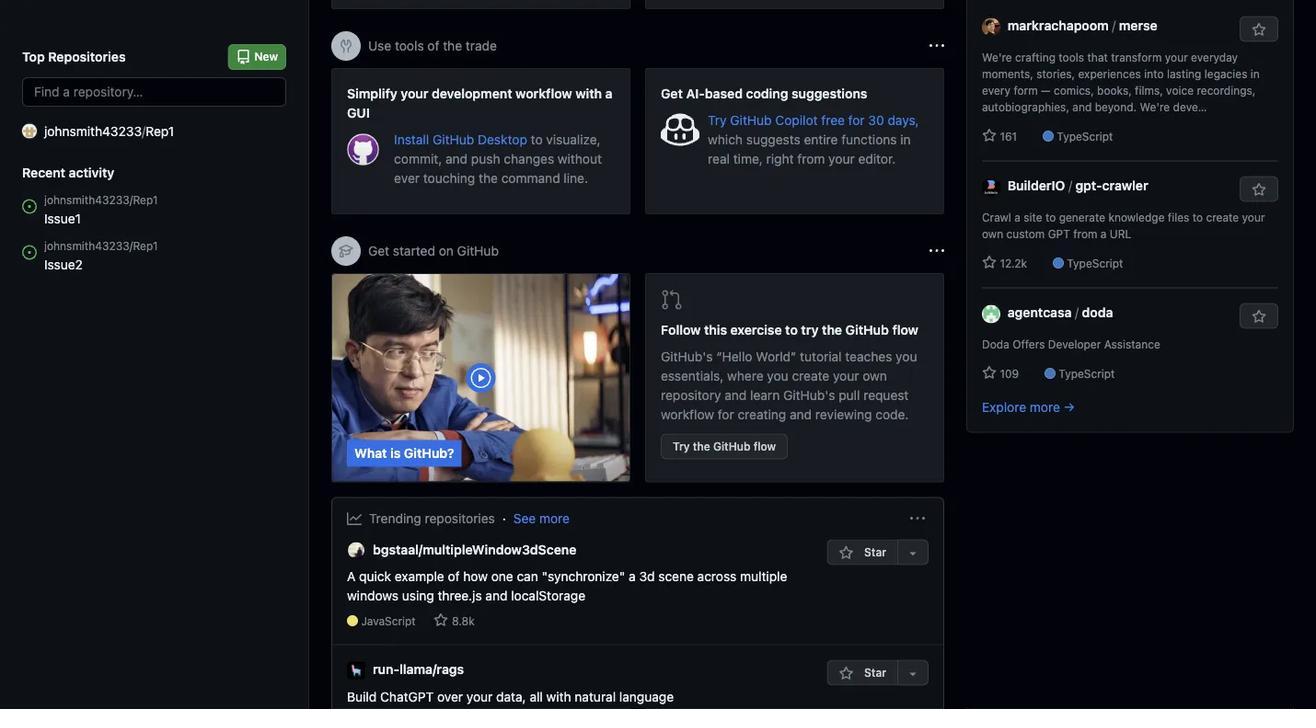 Task type: describe. For each thing, give the bounding box(es) containing it.
star image for 161
[[982, 128, 997, 143]]

with inside simplify your development workflow with a gui
[[575, 86, 602, 101]]

star for build chatgpt over your data, all with natural language
[[861, 667, 886, 680]]

and inside we're crafting tools that transform your everyday moments, stories, experiences into lasting legacies in every form — comics, books, films, voice recordings, autobiographies, and beyond. we're deve…
[[1073, 101, 1092, 114]]

star button for build chatgpt over your data, all with natural language
[[827, 660, 897, 686]]

star image for 8.8k
[[434, 613, 448, 628]]

tutorial
[[800, 349, 842, 364]]

git pull request image
[[661, 289, 683, 311]]

to inside try the github flow element
[[785, 323, 798, 338]]

doda offers developer assistance
[[982, 338, 1160, 351]]

start a new repository element
[[331, 0, 630, 9]]

a inside simplify your development workflow with a gui
[[605, 86, 613, 101]]

based
[[705, 86, 743, 101]]

star button for a quick example of how one can "synchronize" a 3d scene across multiple windows using three.js and localstorage
[[827, 540, 897, 566]]

get for get ai-based coding suggestions
[[661, 86, 683, 101]]

workflow inside github's "hello world" tutorial teaches you essentials, where you create your own repository and learn github's pull request workflow for creating and reviewing code.
[[661, 407, 714, 422]]

→
[[1064, 400, 1075, 415]]

builderio / gpt-crawler
[[1008, 178, 1148, 193]]

0 horizontal spatial with
[[546, 690, 571, 705]]

developer
[[1048, 338, 1101, 351]]

what is github?
[[354, 446, 454, 461]]

every
[[982, 84, 1011, 97]]

into
[[1144, 68, 1164, 81]]

this
[[704, 323, 727, 338]]

issue1
[[44, 211, 81, 226]]

generate
[[1059, 211, 1105, 224]]

run-
[[373, 662, 399, 678]]

to inside the to visualize, commit, and push changes without ever touching the command line.
[[531, 132, 543, 147]]

12.2k
[[997, 257, 1027, 270]]

0 vertical spatial we're
[[982, 51, 1012, 64]]

the right try
[[822, 323, 842, 338]]

rep1 image
[[22, 124, 37, 139]]

desktop
[[478, 132, 527, 147]]

a
[[347, 569, 356, 584]]

over
[[437, 690, 463, 705]]

github right the on
[[457, 243, 499, 259]]

star image left add this repository to a list icon
[[839, 546, 854, 561]]

all
[[530, 690, 543, 705]]

1 vertical spatial flow
[[754, 440, 776, 453]]

and inside the to visualize, commit, and push changes without ever touching the command line.
[[446, 151, 468, 166]]

your inside simplify your development workflow with a gui
[[401, 86, 428, 101]]

add this repository to a list image
[[906, 546, 920, 561]]

voice
[[1166, 84, 1194, 97]]

without
[[558, 151, 602, 166]]

teaches
[[845, 349, 892, 364]]

the inside the to visualize, commit, and push changes without ever touching the command line.
[[479, 170, 498, 185]]

for inside the try github copilot free for 30 days, which suggests entire functions in real time, right from your editor.
[[848, 112, 865, 127]]

world"
[[756, 349, 797, 364]]

try
[[801, 323, 819, 338]]

trending repositories · see more
[[369, 511, 570, 526]]

Find a repository… text field
[[22, 77, 286, 107]]

create inside github's "hello world" tutorial teaches you essentials, where you create your own repository and learn github's pull request workflow for creating and reviewing code.
[[792, 369, 829, 384]]

assistance
[[1104, 338, 1160, 351]]

top repositories
[[22, 49, 126, 64]]

your inside the try github copilot free for 30 days, which suggests entire functions in real time, right from your editor.
[[829, 151, 855, 166]]

your inside we're crafting tools that transform your everyday moments, stories, experiences into lasting legacies in every form — comics, books, films, voice recordings, autobiographies, and beyond. we're deve…
[[1165, 51, 1188, 64]]

real
[[708, 151, 730, 166]]

star for a quick example of how one can "synchronize" a 3d scene across multiple windows using three.js and localstorage
[[861, 546, 886, 559]]

can
[[517, 569, 538, 584]]

crafting
[[1015, 51, 1056, 64]]

0 horizontal spatial of
[[427, 38, 439, 53]]

typescript for gpt-
[[1067, 257, 1123, 270]]

is
[[390, 446, 401, 461]]

code.
[[876, 407, 909, 422]]

why am i seeing this? image
[[930, 39, 944, 53]]

merse
[[1119, 18, 1158, 33]]

@markrachapoom profile image
[[982, 18, 1000, 36]]

@agentcasa profile image
[[982, 305, 1000, 323]]

johnsmith43233/rep1 link for issue2
[[44, 237, 200, 254]]

in inside the try github copilot free for 30 days, which suggests entire functions in real time, right from your editor.
[[900, 132, 911, 147]]

issue1 link
[[44, 211, 81, 226]]

star image left add this repository to a list image
[[839, 667, 854, 681]]

johnsmith43233/rep1 link for issue1
[[44, 191, 198, 208]]

get ai-based coding suggestions element
[[645, 68, 944, 214]]

custom
[[1006, 228, 1045, 241]]

and down the where
[[725, 388, 747, 403]]

request
[[864, 388, 909, 403]]

explore more → link
[[982, 400, 1075, 415]]

johnsmith43233/rep1 for issue1
[[44, 193, 158, 206]]

star image
[[982, 366, 997, 381]]

files
[[1168, 211, 1189, 224]]

issue2
[[44, 257, 83, 272]]

star image for 12.2k
[[982, 255, 997, 270]]

1 horizontal spatial you
[[896, 349, 917, 364]]

johnsmith43233/rep1 issue1
[[44, 193, 158, 226]]

"hello
[[716, 349, 752, 364]]

repo details element
[[347, 613, 827, 630]]

follow
[[661, 323, 701, 338]]

across
[[697, 569, 737, 584]]

new link
[[228, 44, 286, 70]]

and right creating
[[790, 407, 812, 422]]

natural
[[575, 690, 616, 705]]

films,
[[1135, 84, 1163, 97]]

github desktop image
[[347, 133, 379, 166]]

rep1
[[146, 123, 174, 139]]

8.8k link
[[434, 613, 475, 628]]

localstorage
[[511, 588, 585, 604]]

feed item heading menu image
[[910, 512, 925, 526]]

graph image
[[347, 512, 362, 526]]

offers
[[1013, 338, 1045, 351]]

new
[[254, 50, 278, 63]]

a quick example of how one can "synchronize" a 3d scene across multiple windows using three.js and localstorage
[[347, 569, 787, 604]]

—
[[1041, 84, 1051, 97]]

get started on github
[[368, 243, 499, 259]]

creating
[[738, 407, 786, 422]]

push
[[471, 151, 500, 166]]

get for get started on github
[[368, 243, 389, 259]]

top
[[22, 49, 45, 64]]

agentcasa
[[1008, 305, 1072, 320]]

simplify your development workflow with a gui
[[347, 86, 613, 120]]

from inside the try github copilot free for 30 days, which suggests entire functions in real time, right from your editor.
[[797, 151, 825, 166]]

open issue image for issue2
[[22, 245, 37, 260]]

and inside a quick example of how one can "synchronize" a 3d scene across multiple windows using three.js and localstorage
[[485, 588, 508, 604]]

of inside a quick example of how one can "synchronize" a 3d scene across multiple windows using three.js and localstorage
[[448, 569, 460, 584]]

visualize,
[[546, 132, 601, 147]]

johnsmith43233 / rep1
[[44, 123, 174, 139]]

run-llama/rags link
[[373, 661, 464, 680]]

beyond.
[[1095, 101, 1137, 114]]

add this repository to a list image
[[906, 667, 920, 681]]

windows
[[347, 588, 399, 604]]

what is github? image
[[332, 274, 645, 482]]

exercise
[[730, 323, 782, 338]]

markrachapoom / merse
[[1008, 18, 1158, 33]]

crawler
[[1102, 178, 1148, 193]]

install
[[394, 132, 429, 147]]

essentials,
[[661, 369, 724, 384]]

ever
[[394, 170, 420, 185]]

one
[[491, 569, 513, 584]]

trade
[[466, 38, 497, 53]]

what is github? element
[[331, 273, 645, 483]]

github's "hello world" tutorial teaches you essentials, where you create your own repository and learn github's pull request workflow for creating and reviewing code.
[[661, 349, 917, 422]]

using
[[402, 588, 434, 604]]

issue2 link
[[44, 257, 83, 272]]

development
[[432, 86, 512, 101]]

build
[[347, 690, 377, 705]]

build chatgpt over your data, all with natural language
[[347, 690, 674, 705]]

what is github? link
[[332, 274, 645, 482]]

deve…
[[1173, 101, 1207, 114]]

your inside github's "hello world" tutorial teaches you essentials, where you create your own repository and learn github's pull request workflow for creating and reviewing code.
[[833, 369, 859, 384]]

books,
[[1097, 84, 1132, 97]]

stories,
[[1037, 68, 1075, 81]]



Task type: vqa. For each thing, say whether or not it's contained in the screenshot.


Task type: locate. For each thing, give the bounding box(es) containing it.
1 horizontal spatial workflow
[[661, 407, 714, 422]]

for left 30
[[848, 112, 865, 127]]

1 horizontal spatial in
[[1251, 68, 1260, 81]]

0 vertical spatial for
[[848, 112, 865, 127]]

try the github flow element
[[645, 273, 944, 483]]

why am i seeing this? image
[[930, 244, 944, 259]]

2 open issue image from the top
[[22, 245, 37, 260]]

own inside crawl a site to generate knowledge files to create your own custom gpt from a url
[[982, 228, 1003, 241]]

to up the changes
[[531, 132, 543, 147]]

reviewing
[[815, 407, 872, 422]]

a left ai-
[[605, 86, 613, 101]]

typescript for merse
[[1057, 130, 1113, 143]]

editor.
[[858, 151, 896, 166]]

days,
[[888, 112, 919, 127]]

star left add this repository to a list image
[[861, 667, 886, 680]]

1 star from the top
[[861, 546, 886, 559]]

github up "suggests" at the right
[[730, 112, 772, 127]]

entire
[[804, 132, 838, 147]]

github's up essentials,
[[661, 349, 713, 364]]

of up three.js
[[448, 569, 460, 584]]

star this repository image for markrachapoom / merse
[[1252, 23, 1266, 37]]

your up 'pull'
[[833, 369, 859, 384]]

open issue image for issue1
[[22, 199, 37, 214]]

0 vertical spatial you
[[896, 349, 917, 364]]

/ for markrachapoom
[[1112, 18, 1116, 33]]

2 johnsmith43233/rep1 link from the top
[[44, 237, 200, 254]]

1 vertical spatial typescript
[[1067, 257, 1123, 270]]

1 horizontal spatial with
[[575, 86, 602, 101]]

Top Repositories search field
[[22, 77, 286, 107]]

1 horizontal spatial try
[[708, 112, 727, 127]]

get right mortar board image
[[368, 243, 389, 259]]

0 vertical spatial of
[[427, 38, 439, 53]]

1 vertical spatial star this repository image
[[1252, 183, 1266, 198]]

recent
[[22, 165, 65, 180]]

your right simplify
[[401, 86, 428, 101]]

1 vertical spatial star button
[[827, 660, 897, 686]]

star this repository image for agentcasa / doda
[[1252, 310, 1266, 325]]

0 vertical spatial create
[[1206, 211, 1239, 224]]

1 vertical spatial star
[[861, 667, 886, 680]]

2 star from the top
[[861, 667, 886, 680]]

star button
[[827, 540, 897, 566], [827, 660, 897, 686]]

star left add this repository to a list icon
[[861, 546, 886, 559]]

star image down crawl
[[982, 255, 997, 270]]

your up lasting
[[1165, 51, 1188, 64]]

your down entire
[[829, 151, 855, 166]]

star this repository image
[[1252, 23, 1266, 37], [1252, 183, 1266, 198], [1252, 310, 1266, 325]]

knowledge
[[1109, 211, 1165, 224]]

0 vertical spatial workflow
[[516, 86, 572, 101]]

0 vertical spatial typescript
[[1057, 130, 1113, 143]]

try
[[708, 112, 727, 127], [673, 440, 690, 453]]

2 star this repository image from the top
[[1252, 183, 1266, 198]]

0 horizontal spatial own
[[863, 369, 887, 384]]

typescript down url
[[1067, 257, 1123, 270]]

with
[[575, 86, 602, 101], [546, 690, 571, 705]]

get left ai-
[[661, 86, 683, 101]]

workflow
[[516, 86, 572, 101], [661, 407, 714, 422]]

see more link
[[513, 509, 570, 529]]

tools up stories,
[[1059, 51, 1084, 64]]

/ for agentcasa
[[1075, 305, 1079, 320]]

own
[[982, 228, 1003, 241], [863, 369, 887, 384]]

create right files
[[1206, 211, 1239, 224]]

1 vertical spatial open issue image
[[22, 245, 37, 260]]

ai-
[[686, 86, 705, 101]]

0 horizontal spatial from
[[797, 151, 825, 166]]

gui
[[347, 105, 370, 120]]

161
[[997, 130, 1017, 143]]

1 johnsmith43233/rep1 link from the top
[[44, 191, 198, 208]]

time,
[[733, 151, 763, 166]]

to left try
[[785, 323, 798, 338]]

1 horizontal spatial more
[[1030, 400, 1060, 415]]

and down comics,
[[1073, 101, 1092, 114]]

introduce yourself with a profile readme element
[[645, 0, 944, 9]]

we're up moments,
[[982, 51, 1012, 64]]

typescript down beyond.
[[1057, 130, 1113, 143]]

get ai-based coding suggestions
[[661, 86, 867, 101]]

which
[[708, 132, 743, 147]]

johnsmith43233/rep1 down johnsmith43233/rep1 issue1
[[44, 239, 158, 252]]

johnsmith43233/rep1 link
[[44, 191, 198, 208], [44, 237, 200, 254]]

create down tutorial at the right
[[792, 369, 829, 384]]

and down install github desktop at top
[[446, 151, 468, 166]]

touching
[[423, 170, 475, 185]]

github up push
[[433, 132, 474, 147]]

0 horizontal spatial github's
[[661, 349, 713, 364]]

from down entire
[[797, 151, 825, 166]]

1 horizontal spatial flow
[[892, 323, 919, 338]]

1 vertical spatial github's
[[783, 388, 835, 403]]

workflow inside simplify your development workflow with a gui
[[516, 86, 572, 101]]

mortar board image
[[339, 244, 353, 259]]

tools right use
[[395, 38, 424, 53]]

from down "generate"
[[1073, 228, 1098, 241]]

0 horizontal spatial for
[[718, 407, 734, 422]]

1 vertical spatial johnsmith43233/rep1 link
[[44, 237, 200, 254]]

"synchronize"
[[542, 569, 625, 584]]

a
[[605, 86, 613, 101], [1014, 211, 1021, 224], [1101, 228, 1107, 241], [629, 569, 636, 584]]

recordings,
[[1197, 84, 1256, 97]]

0 horizontal spatial tools
[[395, 38, 424, 53]]

1 horizontal spatial for
[[848, 112, 865, 127]]

1 vertical spatial own
[[863, 369, 887, 384]]

language
[[619, 690, 674, 705]]

1 star button from the top
[[827, 540, 897, 566]]

right
[[766, 151, 794, 166]]

use
[[368, 38, 391, 53]]

1 horizontal spatial github's
[[783, 388, 835, 403]]

you down world"
[[767, 369, 788, 384]]

scene
[[658, 569, 694, 584]]

crawl a site to generate knowledge files to create your own custom gpt from a url
[[982, 211, 1265, 241]]

1 horizontal spatial own
[[982, 228, 1003, 241]]

create
[[1206, 211, 1239, 224], [792, 369, 829, 384]]

1 vertical spatial johnsmith43233/rep1
[[44, 239, 158, 252]]

try for try github copilot free for 30 days, which suggests entire functions in real time, right from your editor.
[[708, 112, 727, 127]]

url
[[1110, 228, 1132, 241]]

and
[[1073, 101, 1092, 114], [446, 151, 468, 166], [725, 388, 747, 403], [790, 407, 812, 422], [485, 588, 508, 604]]

open issue image left issue2
[[22, 245, 37, 260]]

own down crawl
[[982, 228, 1003, 241]]

you right teaches
[[896, 349, 917, 364]]

0 horizontal spatial you
[[767, 369, 788, 384]]

try for try the github flow
[[673, 440, 690, 453]]

0 vertical spatial from
[[797, 151, 825, 166]]

0 horizontal spatial try
[[673, 440, 690, 453]]

to right site
[[1046, 211, 1056, 224]]

github's
[[661, 349, 713, 364], [783, 388, 835, 403]]

we're
[[982, 51, 1012, 64], [1140, 101, 1170, 114]]

changes
[[504, 151, 554, 166]]

lasting
[[1167, 68, 1202, 81]]

in down the days,
[[900, 132, 911, 147]]

1 horizontal spatial from
[[1073, 228, 1098, 241]]

where
[[727, 369, 764, 384]]

copilot
[[775, 112, 818, 127]]

github down creating
[[713, 440, 751, 453]]

8.8k
[[452, 615, 475, 628]]

0 vertical spatial johnsmith43233/rep1 link
[[44, 191, 198, 208]]

star image left 8.8k
[[434, 613, 448, 628]]

the down push
[[479, 170, 498, 185]]

site
[[1024, 211, 1042, 224]]

comics,
[[1054, 84, 1094, 97]]

0 vertical spatial with
[[575, 86, 602, 101]]

example
[[395, 569, 444, 584]]

github inside the try github copilot free for 30 days, which suggests entire functions in real time, right from your editor.
[[730, 112, 772, 127]]

2 vertical spatial star this repository image
[[1252, 310, 1266, 325]]

star image down every
[[982, 128, 997, 143]]

/ left merse
[[1112, 18, 1116, 33]]

github up teaches
[[846, 323, 889, 338]]

1 vertical spatial try
[[673, 440, 690, 453]]

in inside we're crafting tools that transform your everyday moments, stories, experiences into lasting legacies in every form — comics, books, films, voice recordings, autobiographies, and beyond. we're deve…
[[1251, 68, 1260, 81]]

and down one
[[485, 588, 508, 604]]

1 open issue image from the top
[[22, 199, 37, 214]]

github
[[730, 112, 772, 127], [433, 132, 474, 147], [457, 243, 499, 259], [846, 323, 889, 338], [713, 440, 751, 453]]

1 vertical spatial workflow
[[661, 407, 714, 422]]

from inside crawl a site to generate knowledge files to create your own custom gpt from a url
[[1073, 228, 1098, 241]]

30
[[868, 112, 884, 127]]

simplify
[[347, 86, 397, 101]]

free
[[821, 112, 845, 127]]

0 vertical spatial star button
[[827, 540, 897, 566]]

three.js
[[438, 588, 482, 604]]

a left '3d'
[[629, 569, 636, 584]]

we're down films,
[[1140, 101, 1170, 114]]

/ down the top repositories search box
[[142, 123, 146, 139]]

chatgpt
[[380, 690, 434, 705]]

1 vertical spatial from
[[1073, 228, 1098, 241]]

typescript for doda
[[1059, 368, 1115, 381]]

more left '→'
[[1030, 400, 1060, 415]]

0 horizontal spatial we're
[[982, 51, 1012, 64]]

0 horizontal spatial more
[[539, 511, 570, 526]]

star this repository image for builderio / gpt-crawler
[[1252, 183, 1266, 198]]

in right legacies
[[1251, 68, 1260, 81]]

a inside a quick example of how one can "synchronize" a 3d scene across multiple windows using three.js and localstorage
[[629, 569, 636, 584]]

/ for johnsmith43233
[[142, 123, 146, 139]]

johnsmith43233/rep1 link down activity
[[44, 191, 198, 208]]

johnsmith43233/rep1 link down johnsmith43233/rep1 issue1
[[44, 237, 200, 254]]

star button left add this repository to a list image
[[827, 660, 897, 686]]

the left trade
[[443, 38, 462, 53]]

1 horizontal spatial we're
[[1140, 101, 1170, 114]]

0 vertical spatial johnsmith43233/rep1
[[44, 193, 158, 206]]

0 horizontal spatial get
[[368, 243, 389, 259]]

1 vertical spatial we're
[[1140, 101, 1170, 114]]

more right see
[[539, 511, 570, 526]]

star
[[861, 546, 886, 559], [861, 667, 886, 680]]

workflow up visualize,
[[516, 86, 572, 101]]

star image inside repo details element
[[434, 613, 448, 628]]

github?
[[404, 446, 454, 461]]

/ for builderio
[[1069, 178, 1072, 193]]

tools image
[[339, 39, 353, 53]]

typescript down the developer at the top of page
[[1059, 368, 1115, 381]]

1 vertical spatial get
[[368, 243, 389, 259]]

0 vertical spatial more
[[1030, 400, 1060, 415]]

try inside the try github copilot free for 30 days, which suggests entire functions in real time, right from your editor.
[[708, 112, 727, 127]]

simplify your development workflow with a gui element
[[331, 68, 630, 214]]

2 star button from the top
[[827, 660, 897, 686]]

1 horizontal spatial create
[[1206, 211, 1239, 224]]

form
[[1014, 84, 1038, 97]]

0 vertical spatial github's
[[661, 349, 713, 364]]

johnsmith43233
[[44, 123, 142, 139]]

to right files
[[1193, 211, 1203, 224]]

own down teaches
[[863, 369, 887, 384]]

github inside simplify your development workflow with a gui element
[[433, 132, 474, 147]]

0 horizontal spatial flow
[[754, 440, 776, 453]]

0 vertical spatial flow
[[892, 323, 919, 338]]

1 vertical spatial create
[[792, 369, 829, 384]]

2 vertical spatial typescript
[[1059, 368, 1115, 381]]

of left trade
[[427, 38, 439, 53]]

create inside crawl a site to generate knowledge files to create your own custom gpt from a url
[[1206, 211, 1239, 224]]

tools inside we're crafting tools that transform your everyday moments, stories, experiences into lasting legacies in every form — comics, books, films, voice recordings, autobiographies, and beyond. we're deve…
[[1059, 51, 1084, 64]]

0 vertical spatial try
[[708, 112, 727, 127]]

1 horizontal spatial of
[[448, 569, 460, 584]]

flow up the request
[[892, 323, 919, 338]]

your right over at bottom left
[[467, 690, 493, 705]]

1 vertical spatial more
[[539, 511, 570, 526]]

0 vertical spatial in
[[1251, 68, 1260, 81]]

@run-llama profile image
[[347, 662, 365, 680]]

suggests
[[746, 132, 800, 147]]

a left site
[[1014, 211, 1021, 224]]

1 vertical spatial for
[[718, 407, 734, 422]]

for
[[848, 112, 865, 127], [718, 407, 734, 422]]

1 vertical spatial you
[[767, 369, 788, 384]]

star button left add this repository to a list icon
[[827, 540, 897, 566]]

0 vertical spatial get
[[661, 86, 683, 101]]

workflow down repository
[[661, 407, 714, 422]]

/ left doda
[[1075, 305, 1079, 320]]

own inside github's "hello world" tutorial teaches you essentials, where you create your own repository and learn github's pull request workflow for creating and reviewing code.
[[863, 369, 887, 384]]

try down repository
[[673, 440, 690, 453]]

doda
[[982, 338, 1010, 351]]

play image
[[470, 367, 492, 389]]

3d
[[639, 569, 655, 584]]

johnsmith43233/rep1
[[44, 193, 158, 206], [44, 239, 158, 252]]

try up which
[[708, 112, 727, 127]]

a left url
[[1101, 228, 1107, 241]]

how
[[463, 569, 488, 584]]

flow down creating
[[754, 440, 776, 453]]

explore more →
[[982, 400, 1075, 415]]

for inside github's "hello world" tutorial teaches you essentials, where you create your own repository and learn github's pull request workflow for creating and reviewing code.
[[718, 407, 734, 422]]

your right files
[[1242, 211, 1265, 224]]

/ left the gpt-
[[1069, 178, 1072, 193]]

open issue image left issue1 at the top left
[[22, 199, 37, 214]]

your inside crawl a site to generate knowledge files to create your own custom gpt from a url
[[1242, 211, 1265, 224]]

follow this exercise to try the github flow
[[661, 323, 919, 338]]

from
[[797, 151, 825, 166], [1073, 228, 1098, 241]]

1 johnsmith43233/rep1 from the top
[[44, 193, 158, 206]]

what
[[354, 446, 387, 461]]

open issue image
[[22, 199, 37, 214], [22, 245, 37, 260]]

install github desktop link
[[394, 132, 531, 147]]

with right all
[[546, 690, 571, 705]]

0 vertical spatial star this repository image
[[1252, 23, 1266, 37]]

@builderio profile image
[[982, 178, 1000, 196]]

0 horizontal spatial in
[[900, 132, 911, 147]]

trending
[[369, 511, 421, 526]]

0 vertical spatial open issue image
[[22, 199, 37, 214]]

@bgstaal profile image
[[347, 541, 365, 560]]

star image
[[982, 128, 997, 143], [982, 255, 997, 270], [839, 546, 854, 561], [434, 613, 448, 628], [839, 667, 854, 681]]

started
[[393, 243, 435, 259]]

try github copilot free for 30 days, which suggests entire functions in real time, right from your editor.
[[708, 112, 919, 166]]

run-llama/rags
[[373, 662, 464, 678]]

1 vertical spatial with
[[546, 690, 571, 705]]

github's up reviewing
[[783, 388, 835, 403]]

0 horizontal spatial workflow
[[516, 86, 572, 101]]

functions
[[841, 132, 897, 147]]

2 johnsmith43233/rep1 from the top
[[44, 239, 158, 252]]

0 vertical spatial star
[[861, 546, 886, 559]]

0 vertical spatial own
[[982, 228, 1003, 241]]

with up visualize,
[[575, 86, 602, 101]]

3 star this repository image from the top
[[1252, 310, 1266, 325]]

1 horizontal spatial get
[[661, 86, 683, 101]]

1 horizontal spatial tools
[[1059, 51, 1084, 64]]

for up try the github flow link in the bottom of the page
[[718, 407, 734, 422]]

the down repository
[[693, 440, 710, 453]]

1 star this repository image from the top
[[1252, 23, 1266, 37]]

1 vertical spatial of
[[448, 569, 460, 584]]

get
[[661, 86, 683, 101], [368, 243, 389, 259]]

use tools of the trade
[[368, 38, 497, 53]]

johnsmith43233/rep1 down activity
[[44, 193, 158, 206]]

1 vertical spatial in
[[900, 132, 911, 147]]

0 horizontal spatial create
[[792, 369, 829, 384]]

johnsmith43233/rep1 for issue2
[[44, 239, 158, 252]]

experiences
[[1078, 68, 1141, 81]]



